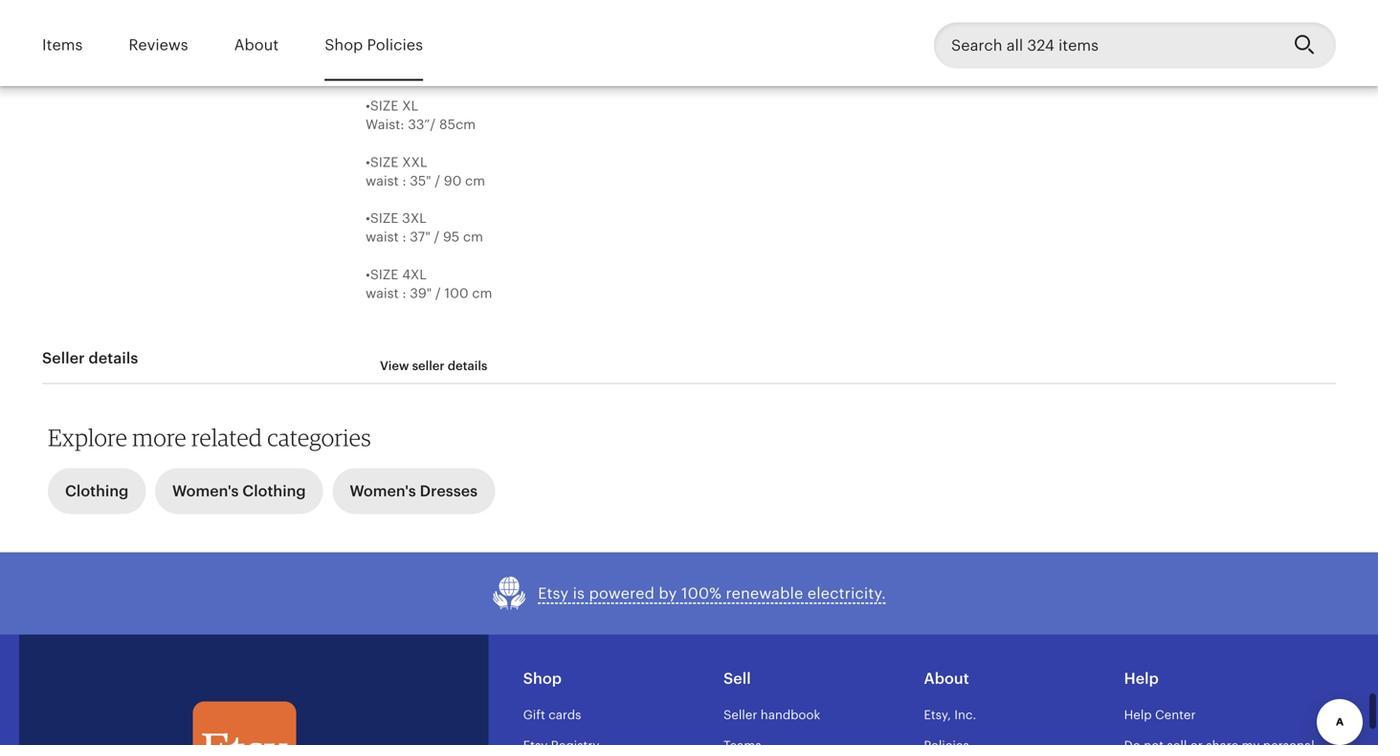 Task type: locate. For each thing, give the bounding box(es) containing it.
2 help from the top
[[1125, 709, 1153, 723]]

cm for •size xxl waist : 35" / 90 cm
[[465, 173, 486, 189]]

cm right 100
[[472, 286, 493, 301]]

women's clothing
[[172, 483, 306, 501]]

2 women's from the left
[[350, 483, 416, 501]]

waist
[[366, 173, 399, 189], [366, 229, 399, 245], [366, 286, 399, 301]]

women's down explore more related categories
[[172, 483, 239, 501]]

clothing inside button
[[243, 483, 306, 501]]

help center
[[1125, 709, 1196, 723]]

33"/
[[408, 117, 436, 132]]

•size for •size 4xl waist : 39" / 100 cm
[[366, 267, 399, 282]]

1 waist from the top
[[366, 173, 399, 189]]

: left 39"
[[403, 286, 407, 301]]

2 vertical spatial :
[[403, 286, 407, 301]]

clothing button
[[48, 469, 146, 515]]

waist inside •size xxl waist : 35" / 90 cm
[[366, 173, 399, 189]]

•size inside •size 4xl waist : 39" / 100 cm
[[366, 267, 399, 282]]

0 horizontal spatial shop
[[325, 36, 363, 54]]

: left the 35"
[[403, 173, 407, 189]]

inc.
[[955, 709, 977, 723]]

waist inside •size 4xl waist : 39" / 100 cm
[[366, 286, 399, 301]]

•size 4xl waist : 39" / 100 cm
[[366, 267, 493, 301]]

3 waist from the top
[[366, 286, 399, 301]]

clothing down categories
[[243, 483, 306, 501]]

85cm
[[439, 117, 476, 132]]

•size left l
[[366, 42, 399, 57]]

help
[[1125, 671, 1160, 688], [1125, 709, 1153, 723]]

•size left 4xl
[[366, 267, 399, 282]]

seller handbook link
[[724, 709, 821, 723]]

1 vertical spatial /
[[434, 229, 440, 245]]

•size inside •size xxl waist : 35" / 90 cm
[[366, 154, 399, 170]]

37"
[[410, 229, 431, 245]]

90
[[444, 173, 462, 189]]

clothing down explore
[[65, 483, 129, 501]]

seller details view seller details
[[42, 350, 488, 373]]

waist inside the •size 3xl waist : 37" / 95 cm
[[366, 229, 399, 245]]

help left center
[[1125, 709, 1153, 723]]

1 vertical spatial seller
[[724, 709, 758, 723]]

0 vertical spatial cm
[[465, 173, 486, 189]]

details right seller on the left
[[448, 359, 488, 373]]

cm for •size 3xl waist : 37" / 95 cm
[[463, 229, 484, 245]]

: inside •size 4xl waist : 39" / 100 cm
[[403, 286, 407, 301]]

1 horizontal spatial shop
[[523, 671, 562, 688]]

: inside •size xxl waist : 35" / 90 cm
[[403, 173, 407, 189]]

2 waist from the top
[[366, 229, 399, 245]]

policies
[[367, 36, 423, 54]]

1 vertical spatial :
[[403, 229, 407, 245]]

/ inside •size xxl waist : 35" / 90 cm
[[435, 173, 441, 189]]

2 vertical spatial waist
[[366, 286, 399, 301]]

etsy, inc. link
[[924, 709, 977, 723]]

/ for 39"
[[436, 286, 441, 301]]

seller up explore
[[42, 350, 85, 367]]

shop up gift
[[523, 671, 562, 688]]

•size xxl waist : 35" / 90 cm
[[366, 154, 486, 189]]

waist left 39"
[[366, 286, 399, 301]]

shop
[[325, 36, 363, 54], [523, 671, 562, 688]]

1 vertical spatial waist
[[366, 229, 399, 245]]

women's inside button
[[350, 483, 416, 501]]

women's dresses button
[[333, 469, 495, 515]]

•size inside the •size 3xl waist : 37" / 95 cm
[[366, 211, 399, 226]]

2 •size from the top
[[366, 98, 399, 113]]

1 horizontal spatial clothing
[[243, 483, 306, 501]]

1 : from the top
[[403, 173, 407, 189]]

100%
[[682, 586, 722, 603]]

1 horizontal spatial seller
[[724, 709, 758, 723]]

•size up waist:
[[366, 98, 399, 113]]

100
[[445, 286, 469, 301]]

help up help center link
[[1125, 671, 1160, 688]]

1 horizontal spatial about
[[924, 671, 970, 688]]

0 horizontal spatial women's
[[172, 483, 239, 501]]

•size left xxl
[[366, 154, 399, 170]]

0 horizontal spatial about
[[234, 36, 279, 54]]

/ inside •size 4xl waist : 39" / 100 cm
[[436, 286, 441, 301]]

details
[[89, 350, 138, 367], [448, 359, 488, 373]]

explore more related categories
[[48, 424, 371, 452]]

waist for •size 4xl waist : 39" / 100 cm
[[366, 286, 399, 301]]

clothing link
[[48, 463, 146, 515]]

0 vertical spatial :
[[403, 173, 407, 189]]

3 : from the top
[[403, 286, 407, 301]]

2 vertical spatial /
[[436, 286, 441, 301]]

3 •size from the top
[[366, 154, 399, 170]]

1 vertical spatial shop
[[523, 671, 562, 688]]

seller
[[42, 350, 85, 367], [724, 709, 758, 723]]

/ left 95
[[434, 229, 440, 245]]

help for help
[[1125, 671, 1160, 688]]

2 : from the top
[[403, 229, 407, 245]]

4 •size from the top
[[366, 211, 399, 226]]

•size left 3xl
[[366, 211, 399, 226]]

women's left dresses
[[350, 483, 416, 501]]

1 vertical spatial help
[[1125, 709, 1153, 723]]

/ for 37"
[[434, 229, 440, 245]]

cm
[[465, 173, 486, 189], [463, 229, 484, 245], [472, 286, 493, 301]]

1 •size from the top
[[366, 42, 399, 57]]

items
[[42, 36, 83, 54]]

0 horizontal spatial seller
[[42, 350, 85, 367]]

5 •size from the top
[[366, 267, 399, 282]]

/ inside the •size 3xl waist : 37" / 95 cm
[[434, 229, 440, 245]]

:
[[403, 173, 407, 189], [403, 229, 407, 245], [403, 286, 407, 301]]

0 horizontal spatial clothing
[[65, 483, 129, 501]]

seller down sell
[[724, 709, 758, 723]]

cm right the 90
[[465, 173, 486, 189]]

women's clothing button
[[155, 469, 323, 515]]

about
[[234, 36, 279, 54], [924, 671, 970, 688]]

cm inside •size 4xl waist : 39" / 100 cm
[[472, 286, 493, 301]]

•size for •size 3xl waist : 37" / 95 cm
[[366, 211, 399, 226]]

seller for handbook
[[724, 709, 758, 723]]

0 vertical spatial seller
[[42, 350, 85, 367]]

2 vertical spatial cm
[[472, 286, 493, 301]]

0 vertical spatial help
[[1125, 671, 1160, 688]]

sell
[[724, 671, 751, 688]]

etsy is powered by 100% renewable electricity. button
[[492, 576, 887, 613]]

details up explore
[[89, 350, 138, 367]]

1 vertical spatial cm
[[463, 229, 484, 245]]

•size inside the •size xl waist: 33"/ 85cm
[[366, 98, 399, 113]]

•size xl waist: 33"/ 85cm
[[366, 98, 476, 132]]

cm for •size 4xl waist : 39" / 100 cm
[[472, 286, 493, 301]]

Search all 324 items text field
[[935, 22, 1279, 68]]

cm right 95
[[463, 229, 484, 245]]

/ left the 90
[[435, 173, 441, 189]]

0 vertical spatial about
[[234, 36, 279, 54]]

1 horizontal spatial women's
[[350, 483, 416, 501]]

view seller details link
[[366, 349, 502, 384]]

1 women's from the left
[[172, 483, 239, 501]]

dresses
[[420, 483, 478, 501]]

shop left •size l
[[325, 36, 363, 54]]

1 horizontal spatial details
[[448, 359, 488, 373]]

electricity.
[[808, 586, 887, 603]]

women's inside button
[[172, 483, 239, 501]]

reviews
[[129, 36, 188, 54]]

women's
[[172, 483, 239, 501], [350, 483, 416, 501]]

seller inside "seller details view seller details"
[[42, 350, 85, 367]]

1 help from the top
[[1125, 671, 1160, 688]]

waist left 37" at top left
[[366, 229, 399, 245]]

xl
[[402, 98, 419, 113]]

cm inside the •size 3xl waist : 37" / 95 cm
[[463, 229, 484, 245]]

0 vertical spatial shop
[[325, 36, 363, 54]]

: inside the •size 3xl waist : 37" / 95 cm
[[403, 229, 407, 245]]

items link
[[42, 23, 83, 67]]

gift cards
[[523, 709, 582, 723]]

: for 37"
[[403, 229, 407, 245]]

/ right 39"
[[436, 286, 441, 301]]

•size for •size xl waist: 33"/ 85cm
[[366, 98, 399, 113]]

cm inside •size xxl waist : 35" / 90 cm
[[465, 173, 486, 189]]

•size 3xl waist : 37" / 95 cm
[[366, 211, 484, 245]]

xxl
[[402, 154, 428, 170]]

•size for •size l
[[366, 42, 399, 57]]

1 clothing from the left
[[65, 483, 129, 501]]

gift cards link
[[523, 709, 582, 723]]

shop policies
[[325, 36, 423, 54]]

/
[[435, 173, 441, 189], [434, 229, 440, 245], [436, 286, 441, 301]]

2 clothing from the left
[[243, 483, 306, 501]]

clothing
[[65, 483, 129, 501], [243, 483, 306, 501]]

•size
[[366, 42, 399, 57], [366, 98, 399, 113], [366, 154, 399, 170], [366, 211, 399, 226], [366, 267, 399, 282]]

0 vertical spatial /
[[435, 173, 441, 189]]

0 vertical spatial waist
[[366, 173, 399, 189]]

: left 37" at top left
[[403, 229, 407, 245]]

waist left the 35"
[[366, 173, 399, 189]]



Task type: vqa. For each thing, say whether or not it's contained in the screenshot.
the / to the bottom
yes



Task type: describe. For each thing, give the bounding box(es) containing it.
seller
[[412, 359, 445, 373]]

women's dresses link
[[333, 463, 495, 515]]

l
[[402, 42, 410, 57]]

powered
[[589, 586, 655, 603]]

etsy is powered by 100% renewable electricity.
[[538, 586, 887, 603]]

women's clothing link
[[155, 463, 323, 515]]

shop policies link
[[325, 23, 423, 67]]

women's dresses
[[350, 483, 478, 501]]

seller for details
[[42, 350, 85, 367]]

cards
[[549, 709, 582, 723]]

waist for •size 3xl waist : 37" / 95 cm
[[366, 229, 399, 245]]

0 horizontal spatial details
[[89, 350, 138, 367]]

is
[[573, 586, 585, 603]]

help center link
[[1125, 709, 1196, 723]]

view
[[380, 359, 409, 373]]

3xl
[[402, 211, 427, 226]]

etsy
[[538, 586, 569, 603]]

renewable
[[726, 586, 804, 603]]

waist for •size xxl waist : 35" / 90 cm
[[366, 173, 399, 189]]

more
[[132, 424, 187, 452]]

: for 39"
[[403, 286, 407, 301]]

center
[[1156, 709, 1196, 723]]

•size l
[[366, 42, 410, 57]]

etsy, inc.
[[924, 709, 977, 723]]

4xl
[[402, 267, 427, 282]]

by
[[659, 586, 677, 603]]

categories
[[267, 424, 371, 452]]

: for 35"
[[403, 173, 407, 189]]

explore
[[48, 424, 127, 452]]

women's for women's dresses
[[350, 483, 416, 501]]

•size for •size xxl waist : 35" / 90 cm
[[366, 154, 399, 170]]

95
[[443, 229, 460, 245]]

handbook
[[761, 709, 821, 723]]

gift
[[523, 709, 546, 723]]

about link
[[234, 23, 279, 67]]

/ for 35"
[[435, 173, 441, 189]]

shop for shop
[[523, 671, 562, 688]]

39"
[[410, 286, 432, 301]]

waist:
[[366, 117, 405, 132]]

35"
[[410, 173, 431, 189]]

women's for women's clothing
[[172, 483, 239, 501]]

help for help center
[[1125, 709, 1153, 723]]

etsy,
[[924, 709, 952, 723]]

1 vertical spatial about
[[924, 671, 970, 688]]

seller handbook
[[724, 709, 821, 723]]

related
[[192, 424, 263, 452]]

clothing inside button
[[65, 483, 129, 501]]

reviews link
[[129, 23, 188, 67]]

shop for shop policies
[[325, 36, 363, 54]]



